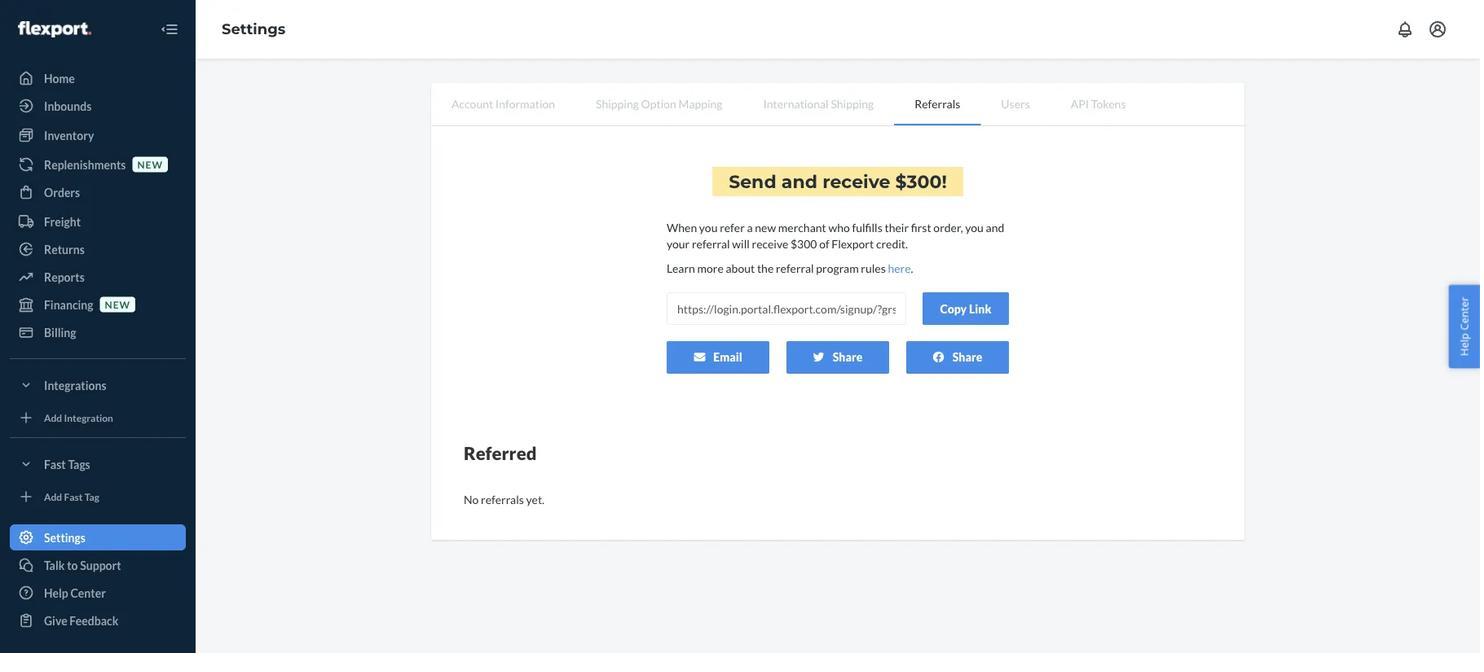 Task type: describe. For each thing, give the bounding box(es) containing it.
referrals
[[915, 97, 961, 110]]

2 shipping from the left
[[831, 97, 874, 110]]

0 horizontal spatial and
[[782, 171, 818, 193]]

give
[[44, 614, 67, 628]]

billing
[[44, 326, 76, 340]]

new for replenishments
[[137, 159, 163, 170]]

inventory
[[44, 128, 94, 142]]

rules
[[861, 261, 886, 275]]

email link
[[667, 342, 770, 374]]

inbounds link
[[10, 93, 186, 119]]

close navigation image
[[160, 20, 179, 39]]

program
[[816, 261, 859, 275]]

add integration
[[44, 412, 113, 424]]

international shipping tab
[[743, 83, 895, 124]]

learn more about the referral program rules here .
[[667, 261, 914, 275]]

of
[[820, 237, 830, 251]]

help center link
[[10, 580, 186, 607]]

fast inside dropdown button
[[44, 458, 66, 472]]

tags
[[68, 458, 90, 472]]

give feedback button
[[10, 608, 186, 634]]

to
[[67, 559, 78, 573]]

fulfills
[[852, 221, 883, 234]]

2 share link from the left
[[907, 342, 1009, 374]]

when you refer a new merchant who fulfills their first order, you and your referral will receive
[[667, 221, 1005, 251]]

integrations button
[[10, 373, 186, 399]]

your
[[667, 237, 690, 251]]

returns link
[[10, 236, 186, 263]]

no referrals yet.
[[464, 493, 545, 507]]

add fast tag
[[44, 491, 99, 503]]

send and receive $300 !
[[729, 171, 947, 193]]

freight link
[[10, 209, 186, 235]]

add integration link
[[10, 405, 186, 431]]

center inside button
[[1457, 297, 1472, 331]]

0 horizontal spatial center
[[71, 587, 106, 600]]

facebook image
[[933, 352, 945, 363]]

shipping option mapping
[[596, 97, 723, 110]]

1 vertical spatial referral
[[776, 261, 814, 275]]

help center button
[[1449, 285, 1481, 369]]

api tokens tab
[[1051, 83, 1147, 124]]

integrations
[[44, 379, 106, 393]]

feedback
[[70, 614, 119, 628]]

!
[[942, 171, 947, 193]]

1 vertical spatial $300
[[791, 237, 817, 251]]

when
[[667, 221, 697, 234]]

referral inside when you refer a new merchant who fulfills their first order, you and your referral will receive
[[692, 237, 730, 251]]

who
[[829, 221, 850, 234]]

add for add integration
[[44, 412, 62, 424]]

talk to support button
[[10, 553, 186, 579]]

tag
[[85, 491, 99, 503]]

api
[[1071, 97, 1089, 110]]

help center inside help center link
[[44, 587, 106, 600]]

2 you from the left
[[966, 221, 984, 234]]

fast tags button
[[10, 452, 186, 478]]

add for add fast tag
[[44, 491, 62, 503]]

users tab
[[981, 83, 1051, 124]]

copy link button
[[923, 293, 1009, 325]]

shipping option mapping tab
[[576, 83, 743, 124]]

billing link
[[10, 320, 186, 346]]

account
[[452, 97, 493, 110]]

here link
[[888, 261, 911, 275]]

talk to support
[[44, 559, 121, 573]]

merchant
[[778, 221, 827, 234]]

referrals
[[481, 493, 524, 507]]

open notifications image
[[1396, 20, 1415, 39]]

1 share link from the left
[[787, 342, 890, 374]]

1 horizontal spatial $300
[[896, 171, 942, 193]]

give feedback
[[44, 614, 119, 628]]

integration
[[64, 412, 113, 424]]

returns
[[44, 243, 85, 256]]

home
[[44, 71, 75, 85]]

receive inside when you refer a new merchant who fulfills their first order, you and your referral will receive
[[752, 237, 789, 251]]

account information
[[452, 97, 555, 110]]

help center inside help center button
[[1457, 297, 1472, 357]]

their
[[885, 221, 909, 234]]

orders
[[44, 185, 80, 199]]

send
[[729, 171, 777, 193]]

order,
[[934, 221, 963, 234]]

1 horizontal spatial settings link
[[222, 20, 286, 38]]



Task type: locate. For each thing, give the bounding box(es) containing it.
new down reports link
[[105, 299, 131, 311]]

1 horizontal spatial settings
[[222, 20, 286, 38]]

add
[[44, 412, 62, 424], [44, 491, 62, 503]]

reports link
[[10, 264, 186, 290]]

0 vertical spatial $300
[[896, 171, 942, 193]]

1 vertical spatial receive
[[752, 237, 789, 251]]

new
[[137, 159, 163, 170], [755, 221, 776, 234], [105, 299, 131, 311]]

1 horizontal spatial new
[[137, 159, 163, 170]]

1 vertical spatial help center
[[44, 587, 106, 600]]

fast
[[44, 458, 66, 472], [64, 491, 83, 503]]

1 horizontal spatial receive
[[823, 171, 891, 193]]

inventory link
[[10, 122, 186, 148]]

share
[[833, 350, 863, 364], [953, 350, 983, 364]]

fast left tag
[[64, 491, 83, 503]]

shipping right international on the right top of page
[[831, 97, 874, 110]]

and
[[782, 171, 818, 193], [986, 221, 1005, 234]]

1 horizontal spatial shipping
[[831, 97, 874, 110]]

1 add from the top
[[44, 412, 62, 424]]

flexport logo image
[[18, 21, 91, 37]]

and inside when you refer a new merchant who fulfills their first order, you and your referral will receive
[[986, 221, 1005, 234]]

None text field
[[667, 293, 907, 325]]

financing
[[44, 298, 93, 312]]

1 horizontal spatial referral
[[776, 261, 814, 275]]

and up merchant
[[782, 171, 818, 193]]

1 share from the left
[[833, 350, 863, 364]]

0 horizontal spatial share
[[833, 350, 863, 364]]

0 vertical spatial referral
[[692, 237, 730, 251]]

tab list
[[431, 83, 1245, 126]]

1 horizontal spatial center
[[1457, 297, 1472, 331]]

0 vertical spatial fast
[[44, 458, 66, 472]]

home link
[[10, 65, 186, 91]]

0 vertical spatial settings link
[[222, 20, 286, 38]]

$300 down merchant
[[791, 237, 817, 251]]

receive up fulfills
[[823, 171, 891, 193]]

add down fast tags
[[44, 491, 62, 503]]

referral up the more at left top
[[692, 237, 730, 251]]

0 horizontal spatial share link
[[787, 342, 890, 374]]

fast left "tags"
[[44, 458, 66, 472]]

referred
[[464, 443, 537, 464]]

0 horizontal spatial settings
[[44, 531, 86, 545]]

email
[[714, 350, 743, 364]]

settings
[[222, 20, 286, 38], [44, 531, 86, 545]]

referrals tab
[[895, 83, 981, 126]]

share for the "twitter" icon
[[833, 350, 863, 364]]

learn
[[667, 261, 695, 275]]

the
[[757, 261, 774, 275]]

1 vertical spatial new
[[755, 221, 776, 234]]

0 vertical spatial add
[[44, 412, 62, 424]]

0 horizontal spatial help center
[[44, 587, 106, 600]]

1 horizontal spatial help center
[[1457, 297, 1472, 357]]

1 horizontal spatial share
[[953, 350, 983, 364]]

0 horizontal spatial receive
[[752, 237, 789, 251]]

share link
[[787, 342, 890, 374], [907, 342, 1009, 374]]

open account menu image
[[1428, 20, 1448, 39]]

0 vertical spatial new
[[137, 159, 163, 170]]

inbounds
[[44, 99, 92, 113]]

center
[[1457, 297, 1472, 331], [71, 587, 106, 600]]

settings inside settings link
[[44, 531, 86, 545]]

you right order,
[[966, 221, 984, 234]]

add inside "link"
[[44, 412, 62, 424]]

tab list containing account information
[[431, 83, 1245, 126]]

new inside when you refer a new merchant who fulfills their first order, you and your referral will receive
[[755, 221, 776, 234]]

1 you from the left
[[699, 221, 718, 234]]

$300
[[896, 171, 942, 193], [791, 237, 817, 251]]

help center
[[1457, 297, 1472, 357], [44, 587, 106, 600]]

0 vertical spatial settings
[[222, 20, 286, 38]]

fast tags
[[44, 458, 90, 472]]

0 horizontal spatial shipping
[[596, 97, 639, 110]]

mapping
[[679, 97, 723, 110]]

flexport
[[832, 237, 874, 251]]

support
[[80, 559, 121, 573]]

0 horizontal spatial settings link
[[10, 525, 186, 551]]

2 vertical spatial new
[[105, 299, 131, 311]]

new up orders link
[[137, 159, 163, 170]]

1 vertical spatial add
[[44, 491, 62, 503]]

and right order,
[[986, 221, 1005, 234]]

reports
[[44, 270, 85, 284]]

shipping left option at the left top of page
[[596, 97, 639, 110]]

international shipping
[[764, 97, 874, 110]]

0 vertical spatial receive
[[823, 171, 891, 193]]

international
[[764, 97, 829, 110]]

help inside button
[[1457, 333, 1472, 357]]

referral right the
[[776, 261, 814, 275]]

credit.
[[876, 237, 908, 251]]

add fast tag link
[[10, 484, 186, 510]]

first
[[911, 221, 932, 234]]

0 horizontal spatial new
[[105, 299, 131, 311]]

1 horizontal spatial and
[[986, 221, 1005, 234]]

you left refer
[[699, 221, 718, 234]]

2 horizontal spatial new
[[755, 221, 776, 234]]

share for facebook image
[[953, 350, 983, 364]]

freight
[[44, 215, 81, 229]]

envelope image
[[694, 352, 705, 363]]

orders link
[[10, 179, 186, 205]]

tokens
[[1092, 97, 1126, 110]]

0 horizontal spatial help
[[44, 587, 68, 600]]

help
[[1457, 333, 1472, 357], [44, 587, 68, 600]]

will
[[732, 237, 750, 251]]

2 share from the left
[[953, 350, 983, 364]]

0 vertical spatial help
[[1457, 333, 1472, 357]]

new right a
[[755, 221, 776, 234]]

no
[[464, 493, 479, 507]]

users
[[1001, 97, 1030, 110]]

share right the "twitter" icon
[[833, 350, 863, 364]]

1 vertical spatial settings
[[44, 531, 86, 545]]

0 vertical spatial center
[[1457, 297, 1472, 331]]

1 vertical spatial and
[[986, 221, 1005, 234]]

$300 of flexport credit.
[[791, 237, 908, 251]]

1 vertical spatial fast
[[64, 491, 83, 503]]

settings link
[[222, 20, 286, 38], [10, 525, 186, 551]]

option
[[641, 97, 677, 110]]

yet.
[[526, 493, 545, 507]]

share right facebook image
[[953, 350, 983, 364]]

copy link
[[940, 302, 992, 316]]

add left integration
[[44, 412, 62, 424]]

1 shipping from the left
[[596, 97, 639, 110]]

0 vertical spatial and
[[782, 171, 818, 193]]

2 add from the top
[[44, 491, 62, 503]]

referral
[[692, 237, 730, 251], [776, 261, 814, 275]]

0 horizontal spatial referral
[[692, 237, 730, 251]]

talk
[[44, 559, 65, 573]]

link
[[969, 302, 992, 316]]

1 horizontal spatial you
[[966, 221, 984, 234]]

a
[[747, 221, 753, 234]]

more
[[697, 261, 724, 275]]

api tokens
[[1071, 97, 1126, 110]]

copy
[[940, 302, 967, 316]]

you
[[699, 221, 718, 234], [966, 221, 984, 234]]

1 horizontal spatial help
[[1457, 333, 1472, 357]]

1 vertical spatial settings link
[[10, 525, 186, 551]]

1 vertical spatial center
[[71, 587, 106, 600]]

information
[[496, 97, 555, 110]]

0 horizontal spatial $300
[[791, 237, 817, 251]]

refer
[[720, 221, 745, 234]]

1 vertical spatial help
[[44, 587, 68, 600]]

$300 up first
[[896, 171, 942, 193]]

twitter image
[[813, 352, 825, 363]]

receive up the
[[752, 237, 789, 251]]

receive
[[823, 171, 891, 193], [752, 237, 789, 251]]

0 horizontal spatial you
[[699, 221, 718, 234]]

account information tab
[[431, 83, 576, 124]]

.
[[911, 261, 914, 275]]

here
[[888, 261, 911, 275]]

replenishments
[[44, 158, 126, 172]]

1 horizontal spatial share link
[[907, 342, 1009, 374]]

about
[[726, 261, 755, 275]]

0 vertical spatial help center
[[1457, 297, 1472, 357]]

new for financing
[[105, 299, 131, 311]]



Task type: vqa. For each thing, say whether or not it's contained in the screenshot.
the top bubble
no



